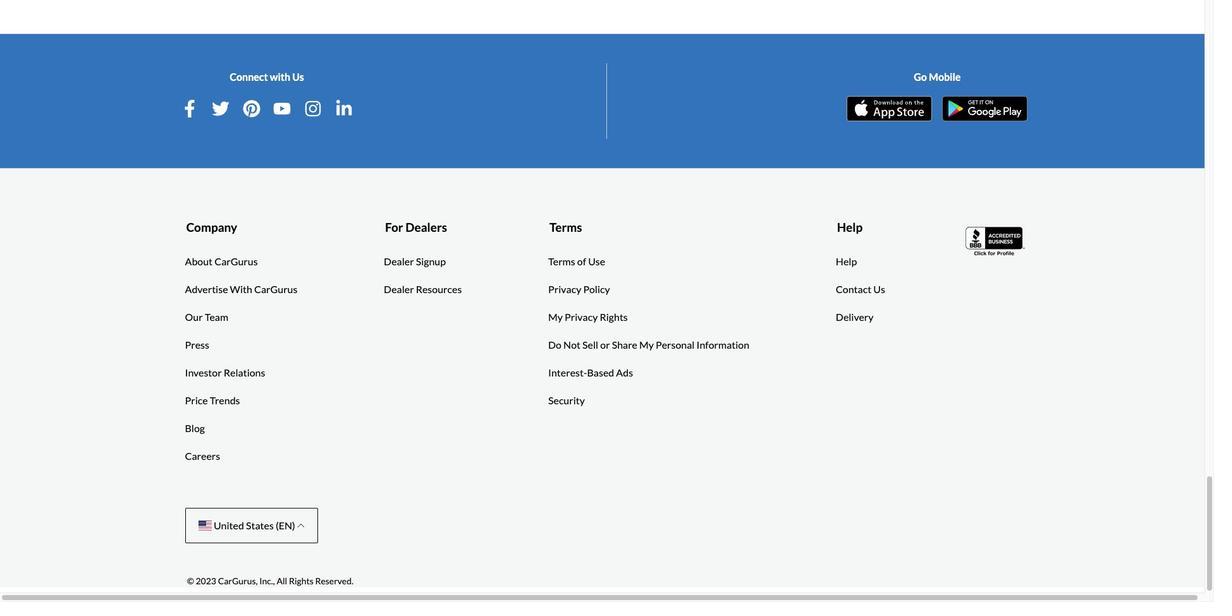 Task type: describe. For each thing, give the bounding box(es) containing it.
delivery
[[836, 311, 874, 323]]

inc.,
[[259, 576, 275, 587]]

privacy policy link
[[548, 282, 610, 297]]

security
[[548, 395, 585, 407]]

sell
[[583, 339, 598, 351]]

contact
[[836, 283, 872, 295]]

states
[[246, 520, 274, 532]]

terms for terms
[[549, 220, 582, 235]]

2023
[[196, 576, 216, 587]]

interest-
[[548, 367, 587, 379]]

0 vertical spatial us
[[292, 71, 304, 83]]

investor relations
[[185, 367, 265, 379]]

or
[[600, 339, 610, 351]]

1 vertical spatial cargurus
[[254, 283, 297, 295]]

use
[[588, 255, 605, 267]]

terms of use link
[[548, 254, 605, 269]]

of
[[577, 255, 586, 267]]

price
[[185, 395, 208, 407]]

based
[[587, 367, 614, 379]]

our team link
[[185, 310, 228, 325]]

share
[[612, 339, 637, 351]]

contact us link
[[836, 282, 885, 297]]

facebook image
[[181, 100, 199, 118]]

1 horizontal spatial rights
[[600, 311, 628, 323]]

get it on google play image
[[942, 96, 1028, 122]]

investor relations link
[[185, 366, 265, 381]]

0 vertical spatial my
[[548, 311, 563, 323]]

careers link
[[185, 449, 220, 464]]

us image
[[198, 521, 212, 531]]

do not sell or share my personal information link
[[548, 338, 749, 353]]

(en)
[[276, 520, 295, 532]]

price trends link
[[185, 393, 240, 409]]

with
[[230, 283, 252, 295]]

advertise with cargurus
[[185, 283, 297, 295]]

pinterest image
[[243, 100, 260, 118]]

linkedin image
[[335, 100, 353, 118]]

twitter image
[[212, 100, 229, 118]]

dealer signup link
[[384, 254, 446, 269]]

©
[[187, 576, 194, 587]]

trends
[[210, 395, 240, 407]]

our team
[[185, 311, 228, 323]]

not
[[564, 339, 581, 351]]

united
[[214, 520, 244, 532]]

press
[[185, 339, 209, 351]]

do
[[548, 339, 562, 351]]

privacy policy
[[548, 283, 610, 295]]

go mobile
[[914, 71, 961, 83]]

ads
[[616, 367, 633, 379]]

0 horizontal spatial rights
[[289, 576, 313, 587]]

dealer resources
[[384, 283, 462, 295]]

0 vertical spatial privacy
[[548, 283, 581, 295]]

youtube image
[[273, 100, 291, 118]]

interest-based ads
[[548, 367, 633, 379]]

1 horizontal spatial us
[[873, 283, 885, 295]]

united states (en) button
[[185, 508, 318, 544]]

resources
[[416, 283, 462, 295]]

dealer for dealer signup
[[384, 255, 414, 267]]

interest-based ads link
[[548, 366, 633, 381]]



Task type: vqa. For each thing, say whether or not it's contained in the screenshot.
topmost CarGurus
yes



Task type: locate. For each thing, give the bounding box(es) containing it.
my
[[548, 311, 563, 323], [639, 339, 654, 351]]

information
[[697, 339, 749, 351]]

help up contact
[[836, 255, 857, 267]]

all
[[277, 576, 287, 587]]

reserved.
[[315, 576, 353, 587]]

my privacy rights
[[548, 311, 628, 323]]

help link
[[836, 254, 857, 269]]

security link
[[548, 393, 585, 409]]

0 horizontal spatial us
[[292, 71, 304, 83]]

advertise
[[185, 283, 228, 295]]

0 vertical spatial help
[[837, 220, 863, 235]]

price trends
[[185, 395, 240, 407]]

rights right all
[[289, 576, 313, 587]]

contact us
[[836, 283, 885, 295]]

dealer signup
[[384, 255, 446, 267]]

0 vertical spatial terms
[[549, 220, 582, 235]]

dealers
[[406, 220, 447, 235]]

1 vertical spatial privacy
[[565, 311, 598, 323]]

investor
[[185, 367, 222, 379]]

press link
[[185, 338, 209, 353]]

my right share
[[639, 339, 654, 351]]

for
[[385, 220, 403, 235]]

instagram image
[[304, 100, 322, 118]]

go
[[914, 71, 927, 83]]

2 dealer from the top
[[384, 283, 414, 295]]

careers
[[185, 450, 220, 462]]

do not sell or share my personal information
[[548, 339, 749, 351]]

blog
[[185, 422, 205, 434]]

cargurus
[[214, 255, 258, 267], [254, 283, 297, 295]]

team
[[205, 311, 228, 323]]

0 vertical spatial dealer
[[384, 255, 414, 267]]

1 vertical spatial terms
[[548, 255, 575, 267]]

terms left of
[[548, 255, 575, 267]]

about cargurus
[[185, 255, 258, 267]]

delivery link
[[836, 310, 874, 325]]

policy
[[583, 283, 610, 295]]

dealer left signup
[[384, 255, 414, 267]]

privacy
[[548, 283, 581, 295], [565, 311, 598, 323]]

dealer
[[384, 255, 414, 267], [384, 283, 414, 295]]

us
[[292, 71, 304, 83], [873, 283, 885, 295]]

connect with us
[[230, 71, 304, 83]]

0 vertical spatial cargurus
[[214, 255, 258, 267]]

terms
[[549, 220, 582, 235], [548, 255, 575, 267]]

dealer down dealer signup link
[[384, 283, 414, 295]]

blog link
[[185, 421, 205, 436]]

with
[[270, 71, 290, 83]]

united states (en)
[[212, 520, 297, 532]]

dealer resources link
[[384, 282, 462, 297]]

0 horizontal spatial my
[[548, 311, 563, 323]]

1 dealer from the top
[[384, 255, 414, 267]]

signup
[[416, 255, 446, 267]]

1 vertical spatial help
[[836, 255, 857, 267]]

1 horizontal spatial my
[[639, 339, 654, 351]]

about
[[185, 255, 213, 267]]

about cargurus link
[[185, 254, 258, 269]]

help
[[837, 220, 863, 235], [836, 255, 857, 267]]

our
[[185, 311, 203, 323]]

terms up terms of use
[[549, 220, 582, 235]]

company
[[186, 220, 237, 235]]

my privacy rights link
[[548, 310, 628, 325]]

cargurus right the with
[[254, 283, 297, 295]]

my up do
[[548, 311, 563, 323]]

privacy down the terms of use link
[[548, 283, 581, 295]]

terms of use
[[548, 255, 605, 267]]

personal
[[656, 339, 695, 351]]

dealer for dealer resources
[[384, 283, 414, 295]]

connect
[[230, 71, 268, 83]]

advertise with cargurus link
[[185, 282, 297, 297]]

for dealers
[[385, 220, 447, 235]]

click for the bbb business review of this auto listing service in cambridge ma image
[[965, 226, 1026, 258]]

help up help link
[[837, 220, 863, 235]]

mobile
[[929, 71, 961, 83]]

cargurus up the with
[[214, 255, 258, 267]]

relations
[[224, 367, 265, 379]]

cargurus,
[[218, 576, 258, 587]]

1 vertical spatial rights
[[289, 576, 313, 587]]

privacy down privacy policy link at the top of the page
[[565, 311, 598, 323]]

download on the app store image
[[847, 96, 932, 122]]

1 vertical spatial dealer
[[384, 283, 414, 295]]

rights
[[600, 311, 628, 323], [289, 576, 313, 587]]

us right 'with'
[[292, 71, 304, 83]]

terms for terms of use
[[548, 255, 575, 267]]

© 2023 cargurus, inc., all rights reserved.
[[187, 576, 353, 587]]

1 vertical spatial my
[[639, 339, 654, 351]]

us right contact
[[873, 283, 885, 295]]

0 vertical spatial rights
[[600, 311, 628, 323]]

1 vertical spatial us
[[873, 283, 885, 295]]

rights up "or"
[[600, 311, 628, 323]]



